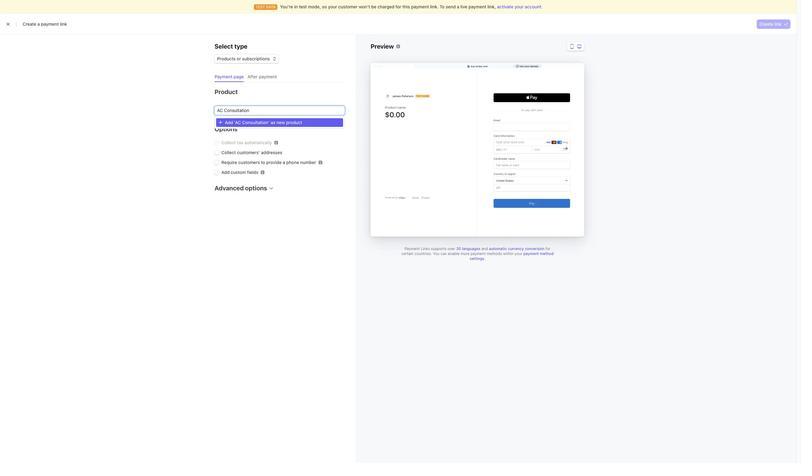 Task type: locate. For each thing, give the bounding box(es) containing it.
collect for collect tax automatically
[[222, 140, 236, 145]]

certain
[[401, 252, 414, 256]]

after
[[248, 74, 258, 79]]

settings
[[470, 257, 484, 261]]

2 create from the left
[[760, 21, 774, 27]]

1 horizontal spatial create
[[760, 21, 774, 27]]

domain
[[530, 65, 539, 67]]

customers
[[238, 160, 260, 165]]

add for add custom fields
[[222, 170, 230, 175]]

1 collect from the top
[[222, 140, 236, 145]]

send
[[446, 4, 456, 9]]

for up the method
[[546, 247, 551, 251]]

for left this
[[396, 4, 401, 9]]

advanced options button
[[212, 181, 273, 193]]

and
[[482, 247, 488, 251]]

add custom fields
[[222, 170, 258, 175]]

your
[[328, 4, 337, 9], [515, 4, 524, 9], [525, 65, 530, 67], [515, 252, 523, 256]]

as
[[271, 120, 275, 125]]

your right "so"
[[328, 4, 337, 9]]

payment inside button
[[259, 74, 277, 79]]

automatically
[[245, 140, 272, 145]]

0 horizontal spatial link
[[60, 21, 67, 27]]

enable
[[448, 252, 460, 256]]

add inside payment page tab panel
[[222, 170, 230, 175]]

0 vertical spatial payment
[[215, 74, 233, 79]]

2 link from the left
[[775, 21, 782, 27]]

link
[[60, 21, 67, 27], [775, 21, 782, 27]]

add down require
[[222, 170, 230, 175]]

30
[[456, 247, 461, 251]]

for
[[396, 4, 401, 9], [546, 247, 551, 251]]

payment inside payment method settings
[[524, 252, 539, 256]]

preview
[[371, 43, 394, 50]]

payment page tab panel
[[210, 82, 345, 201]]

1 vertical spatial a
[[37, 21, 40, 27]]

0 vertical spatial collect
[[222, 140, 236, 145]]

0 horizontal spatial .
[[484, 257, 486, 261]]

1 link from the left
[[60, 21, 67, 27]]

create link
[[760, 21, 782, 27]]

0 horizontal spatial for
[[396, 4, 401, 9]]

payment inside button
[[215, 74, 233, 79]]

collect
[[222, 140, 236, 145], [222, 150, 236, 155]]

1 vertical spatial collect
[[222, 150, 236, 155]]

after payment
[[248, 74, 277, 79]]

add 'ac consultation' as new product button
[[215, 117, 344, 128]]

payment link settings tab list
[[212, 72, 345, 82]]

advanced options
[[215, 185, 267, 192]]

0 horizontal spatial payment
[[215, 74, 233, 79]]

0 vertical spatial for
[[396, 4, 401, 9]]

1 create from the left
[[23, 21, 36, 27]]

0 horizontal spatial create
[[23, 21, 36, 27]]

payment page
[[215, 74, 244, 79]]

method
[[540, 252, 554, 256]]

select
[[215, 43, 233, 50]]

your right use
[[525, 65, 530, 67]]

payment
[[411, 4, 429, 9], [469, 4, 487, 9], [41, 21, 59, 27], [259, 74, 277, 79], [471, 252, 486, 256], [524, 252, 539, 256]]

1 vertical spatial for
[[546, 247, 551, 251]]

1 horizontal spatial a
[[283, 160, 285, 165]]

2 horizontal spatial a
[[457, 4, 459, 9]]

create
[[23, 21, 36, 27], [760, 21, 774, 27]]

a
[[457, 4, 459, 9], [37, 21, 40, 27], [283, 160, 285, 165]]

collect up require
[[222, 150, 236, 155]]

subscriptions
[[242, 56, 270, 61]]

require customers to provide a phone number
[[222, 160, 316, 165]]

create inside button
[[760, 21, 774, 27]]

your right activate
[[515, 4, 524, 9]]

add
[[225, 120, 233, 125], [222, 170, 230, 175]]

1 horizontal spatial for
[[546, 247, 551, 251]]

test
[[299, 4, 307, 9]]

.
[[542, 4, 543, 9], [484, 257, 486, 261]]

use your domain button
[[513, 64, 542, 68]]

create for create link
[[760, 21, 774, 27]]

products
[[217, 56, 236, 61]]

1 horizontal spatial payment
[[405, 247, 420, 251]]

or
[[237, 56, 241, 61]]

2 collect from the top
[[222, 150, 236, 155]]

add inside 'add 'ac consultation' as new product' button
[[225, 120, 233, 125]]

create a payment link
[[23, 21, 67, 27]]

be
[[371, 4, 377, 9]]

payment up certain
[[405, 247, 420, 251]]

you're in test mode, so your customer won't be charged for this payment link. to send a live payment link, activate your account .
[[280, 4, 543, 9]]

payment left the page
[[215, 74, 233, 79]]

collect left tax
[[222, 140, 236, 145]]

within
[[503, 252, 514, 256]]

1 vertical spatial .
[[484, 257, 486, 261]]

0 vertical spatial add
[[225, 120, 233, 125]]

require
[[222, 160, 237, 165]]

for inside for certain countries. you can enable more payment methods within your
[[546, 247, 551, 251]]

product
[[286, 120, 302, 125]]

0 vertical spatial .
[[542, 4, 543, 9]]

2 vertical spatial a
[[283, 160, 285, 165]]

collect for collect customers' addresses
[[222, 150, 236, 155]]

1 vertical spatial payment
[[405, 247, 420, 251]]

your down automatic currency conversion link
[[515, 252, 523, 256]]

1 horizontal spatial link
[[775, 21, 782, 27]]

payment
[[215, 74, 233, 79], [405, 247, 420, 251]]

your inside for certain countries. you can enable more payment methods within your
[[515, 252, 523, 256]]

link.
[[430, 4, 439, 9]]

live
[[461, 4, 468, 9]]

custom
[[231, 170, 246, 175]]

charged
[[378, 4, 395, 9]]

provide
[[266, 160, 282, 165]]

add up options
[[225, 120, 233, 125]]

1 vertical spatial add
[[222, 170, 230, 175]]

payment inside for certain countries. you can enable more payment methods within your
[[471, 252, 486, 256]]



Task type: describe. For each thing, give the bounding box(es) containing it.
product
[[215, 88, 238, 95]]

this
[[403, 4, 410, 9]]

activate your account link
[[497, 4, 542, 9]]

products or subscriptions button
[[215, 53, 279, 63]]

add for add 'ac consultation' as new product
[[225, 120, 233, 125]]

use
[[520, 65, 524, 67]]

number
[[300, 160, 316, 165]]

advanced
[[215, 185, 244, 192]]

for certain countries. you can enable more payment methods within your
[[401, 247, 551, 256]]

tax
[[237, 140, 243, 145]]

to
[[261, 160, 265, 165]]

fields
[[247, 170, 258, 175]]

30 languages link
[[456, 247, 481, 251]]

add 'ac consultation' as new product
[[225, 120, 302, 125]]

automatic
[[489, 247, 507, 251]]

countries.
[[415, 252, 432, 256]]

automatic currency conversion link
[[489, 247, 545, 251]]

supports
[[431, 247, 447, 251]]

links
[[421, 247, 430, 251]]

payment method settings link
[[470, 252, 554, 261]]

you're
[[280, 4, 293, 9]]

1 horizontal spatial .
[[542, 4, 543, 9]]

methods
[[487, 252, 502, 256]]

buy.stripe.com
[[471, 65, 488, 67]]

page
[[234, 74, 244, 79]]

collect customers' addresses
[[222, 150, 282, 155]]

customers'
[[237, 150, 260, 155]]

payment page button
[[212, 72, 248, 82]]

phone
[[286, 160, 299, 165]]

payment for payment links supports over 30 languages and automatic currency conversion
[[405, 247, 420, 251]]

select type
[[215, 43, 248, 50]]

addresses
[[261, 150, 282, 155]]

a inside tab panel
[[283, 160, 285, 165]]

customer
[[338, 4, 358, 9]]

to
[[440, 4, 445, 9]]

create link button
[[757, 20, 791, 29]]

your inside "button"
[[525, 65, 530, 67]]

collect tax automatically
[[222, 140, 272, 145]]

conversion
[[525, 247, 545, 251]]

consultation'
[[242, 120, 270, 125]]

mode,
[[308, 4, 321, 9]]

payment method settings
[[470, 252, 554, 261]]

you
[[433, 252, 440, 256]]

products or subscriptions
[[217, 56, 270, 61]]

can
[[441, 252, 447, 256]]

options
[[215, 125, 238, 133]]

link inside button
[[775, 21, 782, 27]]

after payment button
[[245, 72, 281, 82]]

0 vertical spatial a
[[457, 4, 459, 9]]

activate
[[497, 4, 514, 9]]

in
[[294, 4, 298, 9]]

so
[[322, 4, 327, 9]]

payment links supports over 30 languages and automatic currency conversion
[[405, 247, 545, 251]]

link,
[[488, 4, 496, 9]]

use your domain
[[520, 65, 539, 67]]

payment for payment page
[[215, 74, 233, 79]]

account
[[525, 4, 542, 9]]

languages
[[462, 247, 481, 251]]

over
[[448, 247, 455, 251]]

type
[[234, 43, 248, 50]]

won't
[[359, 4, 370, 9]]

more
[[461, 252, 470, 256]]

options
[[245, 185, 267, 192]]

new
[[277, 120, 285, 125]]

create for create a payment link
[[23, 21, 36, 27]]

currency
[[508, 247, 524, 251]]

0 horizontal spatial a
[[37, 21, 40, 27]]

'ac
[[234, 120, 241, 125]]

Find or add a test product… text field
[[215, 106, 345, 115]]



Task type: vqa. For each thing, say whether or not it's contained in the screenshot.
payment inside the for certain countries. You can enable more payment methods within your
yes



